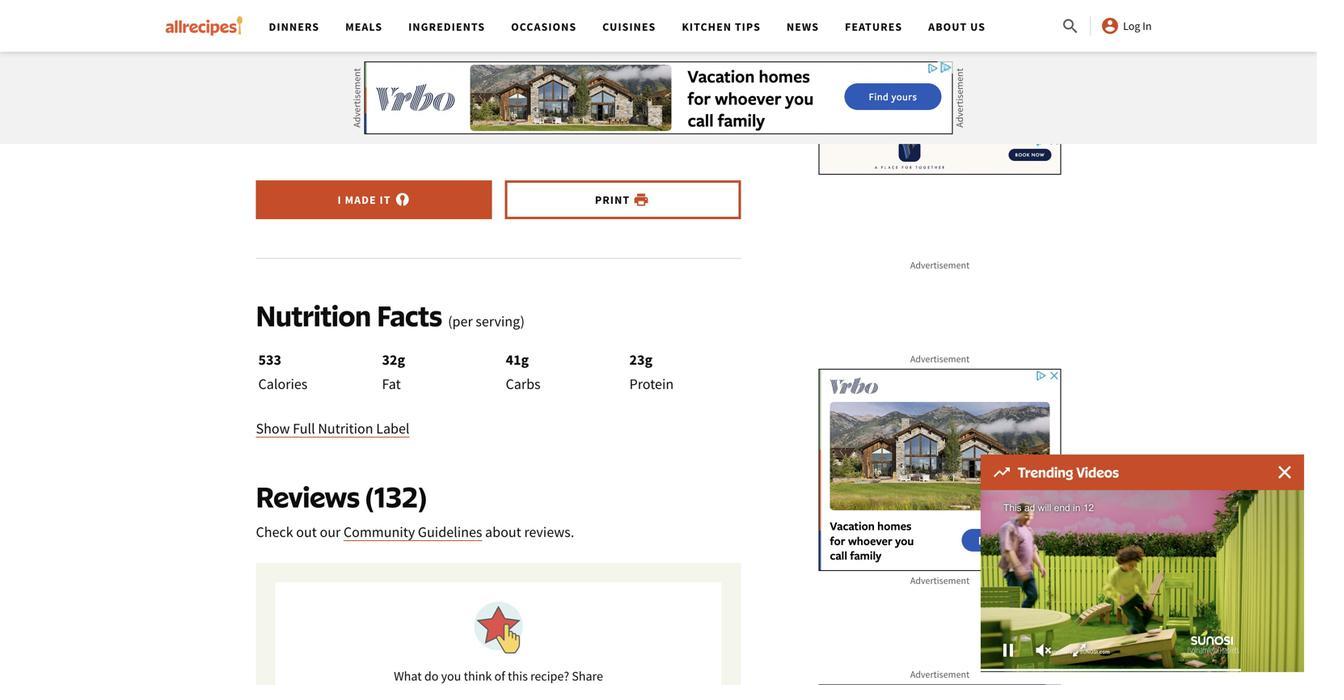 Task type: vqa. For each thing, say whether or not it's contained in the screenshot.


Task type: describe. For each thing, give the bounding box(es) containing it.
news
[[787, 19, 819, 34]]

print
[[595, 193, 630, 207]]

our
[[320, 523, 341, 541]]

occasions
[[511, 19, 577, 34]]

well
[[534, 98, 559, 117]]

print image
[[633, 192, 650, 208]]

reviews.
[[524, 523, 575, 541]]

guidelines
[[418, 523, 482, 541]]

23g
[[630, 351, 653, 369]]

time
[[634, 98, 662, 117]]

editor's note:
[[256, 48, 427, 83]]

share
[[572, 668, 603, 685]]

recipe
[[436, 98, 474, 117]]

41g carbs
[[506, 351, 541, 393]]

log
[[1124, 19, 1141, 33]]

recipe.
[[429, 121, 470, 139]]

trending videos
[[1018, 464, 1120, 481]]

i
[[338, 193, 342, 207]]

close image
[[1279, 466, 1292, 479]]

full
[[293, 420, 315, 438]]

version
[[341, 121, 385, 139]]

0 vertical spatial nutrition
[[256, 298, 371, 333]]

protein
[[630, 375, 674, 393]]

show
[[256, 420, 290, 438]]

log in
[[1124, 19, 1152, 33]]

dinners
[[269, 19, 320, 34]]

nutrition inside show full nutrition label button
[[318, 420, 373, 438]]

check out our community guidelines about reviews.
[[256, 523, 575, 541]]

(132)
[[366, 479, 427, 514]]

ingredients link
[[409, 19, 485, 34]]

cuisines
[[603, 19, 656, 34]]

occasions link
[[511, 19, 577, 34]]

meals link
[[345, 19, 383, 34]]

41g
[[506, 351, 529, 369]]

cook
[[602, 98, 631, 117]]

differences
[[329, 98, 396, 117]]

when
[[665, 98, 698, 117]]

out
[[296, 523, 317, 541]]

this inside please note differences in the recipe name, as well as the cook time when using the magazine version of this recipe.
[[403, 121, 426, 139]]

carbs
[[506, 375, 541, 393]]

think
[[464, 668, 492, 685]]

log in link
[[1101, 16, 1152, 36]]

nutrition facts (per serving)
[[256, 298, 525, 333]]

trending image
[[994, 468, 1010, 477]]

using
[[701, 98, 734, 117]]



Task type: locate. For each thing, give the bounding box(es) containing it.
community guidelines link
[[344, 523, 482, 541]]

533 calories
[[258, 351, 308, 393]]

reviews (132)
[[256, 479, 427, 514]]

what
[[394, 668, 422, 685]]

23g protein
[[630, 351, 674, 393]]

i made it
[[338, 193, 391, 207]]

video player application
[[981, 490, 1305, 672]]

navigation
[[256, 0, 1061, 52]]

1 vertical spatial this
[[508, 668, 528, 685]]

32g fat
[[382, 351, 405, 393]]

kitchen
[[682, 19, 732, 34]]

0 vertical spatial this
[[403, 121, 426, 139]]

1 vertical spatial of
[[495, 668, 505, 685]]

1 horizontal spatial the
[[413, 98, 433, 117]]

what do you think of this recipe? share
[[394, 668, 603, 685]]

account image
[[1101, 16, 1120, 36]]

this down in
[[403, 121, 426, 139]]

the down please
[[256, 121, 276, 139]]

please
[[256, 98, 296, 117]]

note:
[[357, 48, 427, 83]]

videos
[[1077, 464, 1120, 481]]

1 horizontal spatial this
[[508, 668, 528, 685]]

print button
[[505, 181, 741, 219]]

0 horizontal spatial this
[[403, 121, 426, 139]]

spoon image
[[394, 192, 411, 208]]

tips
[[735, 19, 761, 34]]

as right well on the left top
[[562, 98, 576, 117]]

cuisines link
[[603, 19, 656, 34]]

label
[[376, 420, 410, 438]]

of right the think
[[495, 668, 505, 685]]

as
[[518, 98, 531, 117], [562, 98, 576, 117]]

do
[[425, 668, 439, 685]]

check
[[256, 523, 293, 541]]

ingredients
[[409, 19, 485, 34]]

name,
[[477, 98, 515, 117]]

0 vertical spatial of
[[388, 121, 400, 139]]

made
[[345, 193, 377, 207]]

0 horizontal spatial as
[[518, 98, 531, 117]]

unmute button group
[[1027, 638, 1062, 663]]

about us
[[929, 19, 986, 34]]

calories
[[258, 375, 308, 393]]

kitchen tips link
[[682, 19, 761, 34]]

dinners link
[[269, 19, 320, 34]]

0 horizontal spatial of
[[388, 121, 400, 139]]

trending
[[1018, 464, 1074, 481]]

(per
[[448, 312, 473, 331]]

1 as from the left
[[518, 98, 531, 117]]

note
[[299, 98, 326, 117]]

advertisement region
[[819, 53, 1062, 256], [364, 61, 953, 134], [819, 369, 1062, 571]]

1 horizontal spatial as
[[562, 98, 576, 117]]

as left well on the left top
[[518, 98, 531, 117]]

the left the cook
[[579, 98, 599, 117]]

nutrition
[[256, 298, 371, 333], [318, 420, 373, 438]]

facts
[[377, 298, 442, 333]]

us
[[971, 19, 986, 34]]

2 horizontal spatial the
[[579, 98, 599, 117]]

nutrition right full
[[318, 420, 373, 438]]

1 vertical spatial nutrition
[[318, 420, 373, 438]]

home image
[[165, 16, 243, 36]]

of inside please note differences in the recipe name, as well as the cook time when using the magazine version of this recipe.
[[388, 121, 400, 139]]

about
[[929, 19, 968, 34]]

serving)
[[476, 312, 525, 331]]

in
[[1143, 19, 1152, 33]]

about
[[485, 523, 522, 541]]

1 horizontal spatial of
[[495, 668, 505, 685]]

of inside what do you think of this recipe? share
[[495, 668, 505, 685]]

it
[[380, 193, 391, 207]]

of
[[388, 121, 400, 139], [495, 668, 505, 685]]

kitchen tips
[[682, 19, 761, 34]]

about us link
[[929, 19, 986, 34]]

the
[[413, 98, 433, 117], [579, 98, 599, 117], [256, 121, 276, 139]]

please note differences in the recipe name, as well as the cook time when using the magazine version of this recipe.
[[256, 98, 734, 139]]

2 as from the left
[[562, 98, 576, 117]]

recipe?
[[531, 668, 570, 685]]

this left "recipe?"
[[508, 668, 528, 685]]

editor's
[[256, 48, 351, 83]]

the right in
[[413, 98, 433, 117]]

you
[[441, 668, 461, 685]]

i made it button
[[256, 181, 492, 219]]

show full nutrition label button
[[256, 418, 410, 440]]

features
[[845, 19, 903, 34]]

magazine
[[279, 121, 338, 139]]

news link
[[787, 19, 819, 34]]

community
[[344, 523, 415, 541]]

navigation containing dinners
[[256, 0, 1061, 52]]

32g
[[382, 351, 405, 369]]

this
[[403, 121, 426, 139], [508, 668, 528, 685]]

features link
[[845, 19, 903, 34]]

in
[[399, 98, 410, 117]]

this inside what do you think of this recipe? share
[[508, 668, 528, 685]]

show full nutrition label
[[256, 420, 410, 438]]

search image
[[1061, 17, 1081, 36]]

of down in
[[388, 121, 400, 139]]

533
[[258, 351, 282, 369]]

meals
[[345, 19, 383, 34]]

reviews
[[256, 479, 360, 514]]

fat
[[382, 375, 401, 393]]

nutrition up 533 at the bottom left of page
[[256, 298, 371, 333]]

0 horizontal spatial the
[[256, 121, 276, 139]]



